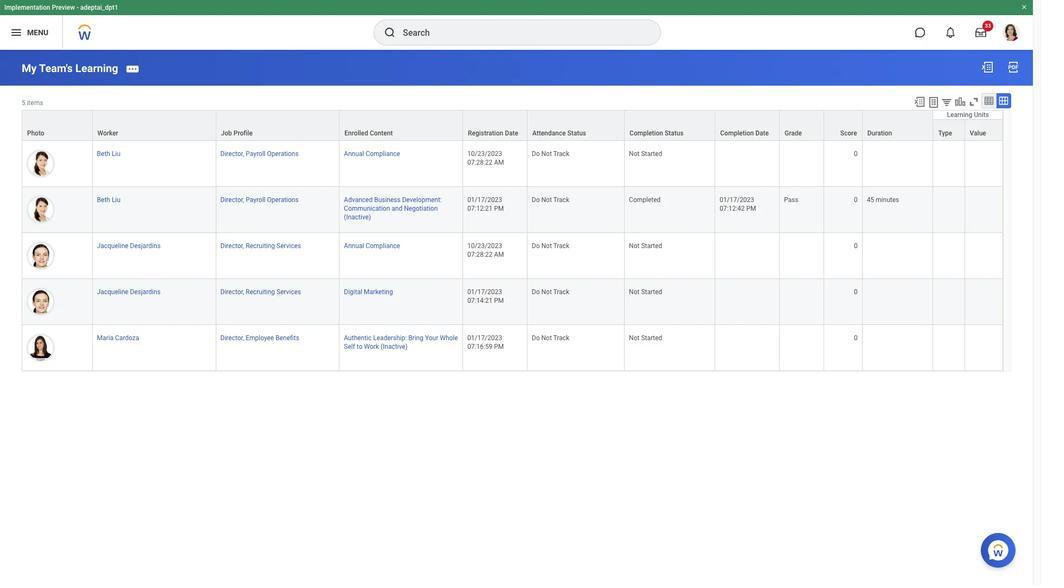 Task type: vqa. For each thing, say whether or not it's contained in the screenshot.
member corresponding to 10/31/2019
no



Task type: describe. For each thing, give the bounding box(es) containing it.
employee's photo (beth liu) image for export to worksheets icon
[[27, 196, 55, 224]]

status for attendance status
[[567, 130, 586, 137]]

01/17/2023 07:14:21 pm
[[468, 289, 504, 305]]

track for completed element
[[553, 196, 569, 204]]

director, employee benefits link
[[220, 332, 299, 342]]

do not track for digital marketing link
[[532, 289, 569, 296]]

advanced business development: communication and negotiation (inactive)
[[344, 196, 442, 221]]

not started element for director, employee benefits link
[[629, 332, 662, 342]]

jacqueline desjardins for annual
[[97, 242, 161, 250]]

completed element
[[629, 194, 661, 204]]

01/17/2023 for 07:16:59
[[468, 335, 502, 342]]

employee
[[246, 335, 274, 342]]

profile
[[234, 130, 253, 137]]

date for registration date
[[505, 130, 518, 137]]

implementation
[[4, 4, 50, 11]]

bring
[[408, 335, 424, 342]]

07:12:42
[[720, 205, 745, 213]]

1 employee's photo (jacqueline desjardins) image from the top
[[27, 242, 55, 270]]

beth liu link for annual
[[97, 148, 120, 158]]

expand table image
[[998, 95, 1009, 106]]

director, recruiting services link for annual
[[220, 240, 301, 250]]

10/23/2023 07:28:22 am for operations
[[468, 150, 504, 166]]

beth liu link for advanced
[[97, 194, 120, 204]]

payroll for annual compliance
[[246, 150, 265, 158]]

type
[[938, 130, 952, 137]]

content
[[370, 130, 393, 137]]

director, payroll operations for advanced business development: communication and negotiation (inactive)
[[220, 196, 299, 204]]

payroll for advanced business development: communication and negotiation (inactive)
[[246, 196, 265, 204]]

learning inside popup button
[[947, 111, 973, 119]]

to
[[357, 343, 363, 351]]

5
[[22, 99, 25, 107]]

director, for director, recruiting services link associated with digital
[[220, 289, 244, 296]]

grade button
[[780, 111, 824, 140]]

jacqueline for digital marketing
[[97, 289, 128, 296]]

not started element for director, recruiting services link associated with annual
[[629, 240, 662, 250]]

preview
[[52, 4, 75, 11]]

view printable version (pdf) image
[[1007, 61, 1020, 74]]

registration date
[[468, 130, 518, 137]]

10/23/2023 for director, payroll operations
[[468, 150, 502, 158]]

3 row from the top
[[22, 141, 1003, 187]]

director, payroll operations link for advanced
[[220, 194, 299, 204]]

07:12:21
[[468, 205, 493, 213]]

am for director, recruiting services
[[494, 251, 504, 259]]

duration button
[[863, 111, 933, 140]]

0 for 3rd row from the top of the my team's learning main content
[[854, 150, 858, 158]]

job profile
[[221, 130, 253, 137]]

annual for director, recruiting services
[[344, 242, 364, 250]]

33
[[985, 23, 991, 29]]

export to excel image for export to worksheets icon
[[914, 96, 926, 108]]

attendance
[[532, 130, 566, 137]]

01/17/2023 07:12:42 pm
[[720, 196, 756, 213]]

value
[[970, 130, 986, 137]]

3 started from the top
[[641, 289, 662, 296]]

director, for director, employee benefits link
[[220, 335, 244, 342]]

01/17/2023 for 07:12:42
[[720, 196, 754, 204]]

45 minutes
[[867, 196, 899, 204]]

team's
[[39, 62, 73, 75]]

3 do not track from the top
[[532, 242, 569, 250]]

1 do not track from the top
[[532, 150, 569, 158]]

-
[[77, 4, 79, 11]]

annual compliance for director, recruiting services
[[344, 242, 400, 250]]

beth liu for annual
[[97, 150, 120, 158]]

implementation preview -   adeptai_dpt1
[[4, 4, 118, 11]]

close environment banner image
[[1021, 4, 1028, 10]]

jacqueline desjardins for digital
[[97, 289, 161, 296]]

row containing learning units
[[22, 110, 1003, 141]]

worker button
[[93, 111, 216, 140]]

01/17/2023 07:16:59 pm
[[468, 335, 504, 351]]

(inactive) inside authentic leadership: bring your whole self to work (inactive)
[[381, 343, 408, 351]]

pm for 01/17/2023 07:16:59 pm
[[494, 343, 504, 351]]

pass
[[784, 196, 799, 204]]

items
[[27, 99, 43, 107]]

menu banner
[[0, 0, 1033, 50]]

score
[[840, 130, 857, 137]]

minutes
[[876, 196, 899, 204]]

pass element
[[784, 194, 799, 204]]

value button
[[965, 120, 1003, 140]]

whole
[[440, 335, 458, 342]]

operations for advanced business development: communication and negotiation (inactive)
[[267, 196, 299, 204]]

not started for not started element related to director, recruiting services link associated with digital
[[629, 289, 662, 296]]

enrolled content
[[345, 130, 393, 137]]

development:
[[402, 196, 442, 204]]

profile logan mcneil image
[[1003, 24, 1020, 43]]

units
[[974, 111, 989, 119]]

job
[[221, 130, 232, 137]]

5 row from the top
[[22, 233, 1003, 279]]

menu
[[27, 28, 48, 37]]

am for director, payroll operations
[[494, 159, 504, 166]]

digital marketing
[[344, 289, 393, 296]]

status for completion status
[[665, 130, 684, 137]]

work
[[364, 343, 379, 351]]

advanced
[[344, 196, 373, 204]]

select to filter grid data image
[[941, 96, 953, 108]]

maria cardoza
[[97, 335, 139, 342]]

row containing type
[[22, 119, 1003, 141]]

your
[[425, 335, 438, 342]]

do not track for advanced business development: communication and negotiation (inactive) link
[[532, 196, 569, 204]]

completion date column header
[[715, 110, 780, 141]]

0 for fifth row
[[854, 242, 858, 250]]

do for not started element associated with director, payroll operations link associated with annual's do not track element
[[532, 150, 540, 158]]

date for completion date
[[756, 130, 769, 137]]

pm for 01/17/2023 07:14:21 pm
[[494, 297, 504, 305]]

cardoza
[[115, 335, 139, 342]]

authentic
[[344, 335, 372, 342]]

communication
[[344, 205, 390, 213]]

leadership:
[[373, 335, 407, 342]]

my team's learning
[[22, 62, 118, 75]]

authentic leadership: bring your whole self to work (inactive)
[[344, 335, 458, 351]]

not started for not started element related to director, recruiting services link associated with annual
[[629, 242, 662, 250]]

track for not started element associated with director, employee benefits link
[[553, 335, 569, 342]]

annual compliance link for director, recruiting services
[[344, 240, 400, 250]]

recruiting for digital marketing
[[246, 289, 275, 296]]

completion for completion date
[[720, 130, 754, 137]]

recruiting for annual compliance
[[246, 242, 275, 250]]

5 items
[[22, 99, 43, 107]]

enrolled
[[345, 130, 368, 137]]

type button
[[934, 120, 965, 140]]

digital
[[344, 289, 362, 296]]

search image
[[383, 26, 396, 39]]

table image
[[984, 95, 995, 106]]

notifications large image
[[945, 27, 956, 38]]

beth for advanced business development: communication and negotiation (inactive)
[[97, 196, 110, 204]]

0 for row containing maria cardoza
[[854, 335, 858, 342]]

not started element for director, payroll operations link associated with annual
[[629, 148, 662, 158]]

learning units
[[947, 111, 989, 119]]

director, employee benefits
[[220, 335, 299, 342]]

0 vertical spatial learning
[[75, 62, 118, 75]]

director, payroll operations link for annual
[[220, 148, 299, 158]]

01/17/2023 07:12:21 pm
[[468, 196, 504, 213]]

row containing maria cardoza
[[22, 325, 1003, 372]]

self
[[344, 343, 355, 351]]

employee's photo (beth liu) image for the view printable version (pdf) image
[[27, 150, 55, 178]]

pm for 01/17/2023 07:12:42 pm
[[746, 205, 756, 213]]

annual compliance link for director, payroll operations
[[344, 148, 400, 158]]

annual for director, payroll operations
[[344, 150, 364, 158]]

completion date button
[[715, 111, 779, 140]]

director, recruiting services for annual compliance
[[220, 242, 301, 250]]

1 started from the top
[[641, 150, 662, 158]]

director, recruiting services link for digital
[[220, 286, 301, 296]]

45
[[867, 196, 874, 204]]

registration date button
[[463, 111, 527, 140]]

menu button
[[0, 15, 63, 50]]

compliance for director, recruiting services
[[366, 242, 400, 250]]

desjardins for annual
[[130, 242, 161, 250]]

director, payroll operations for annual compliance
[[220, 150, 299, 158]]



Task type: locate. For each thing, give the bounding box(es) containing it.
2 director, recruiting services link from the top
[[220, 286, 301, 296]]

3 director, from the top
[[220, 242, 244, 250]]

maria
[[97, 335, 114, 342]]

0 vertical spatial recruiting
[[246, 242, 275, 250]]

2 not started from the top
[[629, 242, 662, 250]]

compliance for director, payroll operations
[[366, 150, 400, 158]]

1 vertical spatial annual compliance link
[[344, 240, 400, 250]]

33 button
[[969, 21, 994, 44]]

01/17/2023 up '07:14:21'
[[468, 289, 502, 296]]

0 vertical spatial employee's photo (jacqueline desjardins) image
[[27, 242, 55, 270]]

1 vertical spatial desjardins
[[130, 289, 161, 296]]

2 director, payroll operations from the top
[[220, 196, 299, 204]]

digital marketing link
[[344, 286, 393, 296]]

1 do not track element from the top
[[532, 148, 569, 158]]

2 services from the top
[[277, 289, 301, 296]]

0 vertical spatial annual compliance
[[344, 150, 400, 158]]

business
[[374, 196, 401, 204]]

track for not started element associated with director, payroll operations link associated with annual
[[553, 150, 569, 158]]

not started for not started element associated with director, employee benefits link
[[629, 335, 662, 342]]

1 payroll from the top
[[246, 150, 265, 158]]

2 0 from the top
[[854, 196, 858, 204]]

export to excel image
[[981, 61, 994, 74], [914, 96, 926, 108]]

1 vertical spatial beth liu link
[[97, 194, 120, 204]]

export to excel image for the view printable version (pdf) image
[[981, 61, 994, 74]]

do not track element for not started element related to director, recruiting services link associated with annual
[[532, 240, 569, 250]]

4 not started element from the top
[[629, 332, 662, 342]]

(inactive) down leadership:
[[381, 343, 408, 351]]

2 annual compliance link from the top
[[344, 240, 400, 250]]

services for annual compliance
[[277, 242, 301, 250]]

director,
[[220, 150, 244, 158], [220, 196, 244, 204], [220, 242, 244, 250], [220, 289, 244, 296], [220, 335, 244, 342]]

track for not started element related to director, recruiting services link associated with annual
[[553, 242, 569, 250]]

2 jacqueline desjardins link from the top
[[97, 286, 161, 296]]

completion for completion status
[[630, 130, 663, 137]]

1 director, from the top
[[220, 150, 244, 158]]

5 do from the top
[[532, 335, 540, 342]]

7 row from the top
[[22, 325, 1003, 372]]

01/17/2023 for 07:12:21
[[468, 196, 502, 204]]

1 vertical spatial am
[[494, 251, 504, 259]]

2 director, recruiting services from the top
[[220, 289, 301, 296]]

1 10/23/2023 07:28:22 am from the top
[[468, 150, 504, 166]]

grade
[[785, 130, 802, 137]]

0 horizontal spatial learning
[[75, 62, 118, 75]]

do not track
[[532, 150, 569, 158], [532, 196, 569, 204], [532, 242, 569, 250], [532, 289, 569, 296], [532, 335, 569, 342]]

1 do from the top
[[532, 150, 540, 158]]

negotiation
[[404, 205, 438, 213]]

1 jacqueline desjardins from the top
[[97, 242, 161, 250]]

6 row from the top
[[22, 279, 1003, 325]]

07:28:22 for director, recruiting services
[[468, 251, 493, 259]]

1 vertical spatial annual compliance
[[344, 242, 400, 250]]

0 vertical spatial export to excel image
[[981, 61, 994, 74]]

4 track from the top
[[553, 289, 569, 296]]

1 vertical spatial director, payroll operations
[[220, 196, 299, 204]]

4 row from the top
[[22, 187, 1003, 233]]

0 vertical spatial operations
[[267, 150, 299, 158]]

date inside "column header"
[[756, 130, 769, 137]]

(inactive) down communication
[[344, 214, 371, 221]]

completion date
[[720, 130, 769, 137]]

1 annual compliance from the top
[[344, 150, 400, 158]]

am down registration date
[[494, 159, 504, 166]]

export to worksheets image
[[927, 96, 940, 109]]

annual
[[344, 150, 364, 158], [344, 242, 364, 250]]

2 jacqueline desjardins from the top
[[97, 289, 161, 296]]

0 vertical spatial director, payroll operations link
[[220, 148, 299, 158]]

10/23/2023
[[468, 150, 502, 158], [468, 242, 502, 250]]

learning right team's
[[75, 62, 118, 75]]

1 vertical spatial jacqueline desjardins
[[97, 289, 161, 296]]

5 track from the top
[[553, 335, 569, 342]]

toolbar
[[909, 93, 1011, 110]]

1 desjardins from the top
[[130, 242, 161, 250]]

01/17/2023 up 07:16:59
[[468, 335, 502, 342]]

4 started from the top
[[641, 335, 662, 342]]

do for do not track element related to not started element related to director, recruiting services link associated with annual
[[532, 242, 540, 250]]

row
[[22, 110, 1003, 141], [22, 119, 1003, 141], [22, 141, 1003, 187], [22, 187, 1003, 233], [22, 233, 1003, 279], [22, 279, 1003, 325], [22, 325, 1003, 372]]

completion
[[630, 130, 663, 137], [720, 130, 754, 137]]

0 vertical spatial payroll
[[246, 150, 265, 158]]

0 vertical spatial desjardins
[[130, 242, 161, 250]]

3 not started element from the top
[[629, 286, 662, 296]]

registration
[[468, 130, 503, 137]]

5 do not track element from the top
[[532, 332, 569, 342]]

1 vertical spatial director, recruiting services link
[[220, 286, 301, 296]]

2 liu from the top
[[112, 196, 120, 204]]

0
[[854, 150, 858, 158], [854, 196, 858, 204], [854, 242, 858, 250], [854, 289, 858, 296], [854, 335, 858, 342]]

0 vertical spatial jacqueline
[[97, 242, 128, 250]]

10/23/2023 07:28:22 am down registration
[[468, 150, 504, 166]]

track
[[553, 150, 569, 158], [553, 196, 569, 204], [553, 242, 569, 250], [553, 289, 569, 296], [553, 335, 569, 342]]

1 status from the left
[[567, 130, 586, 137]]

duration
[[868, 130, 892, 137]]

do not track element for not started element related to director, recruiting services link associated with digital
[[532, 286, 569, 296]]

0 vertical spatial 07:28:22
[[468, 159, 493, 166]]

director, recruiting services
[[220, 242, 301, 250], [220, 289, 301, 296]]

0 vertical spatial director, recruiting services link
[[220, 240, 301, 250]]

do not track element
[[532, 148, 569, 158], [532, 194, 569, 204], [532, 240, 569, 250], [532, 286, 569, 296], [532, 332, 569, 342]]

and
[[392, 205, 402, 213]]

do not track for authentic leadership: bring your whole self to work (inactive) link
[[532, 335, 569, 342]]

2 10/23/2023 from the top
[[468, 242, 502, 250]]

3 0 from the top
[[854, 242, 858, 250]]

01/17/2023
[[468, 196, 502, 204], [720, 196, 754, 204], [468, 289, 502, 296], [468, 335, 502, 342]]

1 not started element from the top
[[629, 148, 662, 158]]

completion inside popup button
[[630, 130, 663, 137]]

0 vertical spatial 10/23/2023 07:28:22 am
[[468, 150, 504, 166]]

pm inside 01/17/2023 07:14:21 pm
[[494, 297, 504, 305]]

do not track element for not started element associated with director, employee benefits link
[[532, 332, 569, 342]]

1 vertical spatial director, payroll operations link
[[220, 194, 299, 204]]

07:28:22 down registration
[[468, 159, 493, 166]]

liu for advanced
[[112, 196, 120, 204]]

10/23/2023 07:28:22 am for services
[[468, 242, 504, 259]]

inbox large image
[[976, 27, 986, 38]]

pm right 07:12:21
[[494, 205, 504, 213]]

2 beth liu link from the top
[[97, 194, 120, 204]]

track for not started element related to director, recruiting services link associated with digital
[[553, 289, 569, 296]]

cell
[[715, 141, 780, 187], [780, 141, 825, 187], [863, 141, 934, 187], [934, 141, 965, 187], [965, 141, 1003, 187], [934, 187, 965, 233], [965, 187, 1003, 233], [715, 233, 780, 279], [780, 233, 825, 279], [863, 233, 934, 279], [934, 233, 965, 279], [965, 233, 1003, 279], [715, 279, 780, 325], [780, 279, 825, 325], [863, 279, 934, 325], [934, 279, 965, 325], [965, 279, 1003, 325], [715, 325, 780, 372], [780, 325, 825, 372], [863, 325, 934, 372], [934, 325, 965, 372], [965, 325, 1003, 372]]

1 director, recruiting services from the top
[[220, 242, 301, 250]]

not started element for director, recruiting services link associated with digital
[[629, 286, 662, 296]]

2 director, payroll operations link from the top
[[220, 194, 299, 204]]

1 compliance from the top
[[366, 150, 400, 158]]

1 horizontal spatial status
[[665, 130, 684, 137]]

3 not started from the top
[[629, 289, 662, 296]]

1 liu from the top
[[112, 150, 120, 158]]

1 beth liu from the top
[[97, 150, 120, 158]]

pm right the 07:12:42
[[746, 205, 756, 213]]

0 vertical spatial director, payroll operations
[[220, 150, 299, 158]]

5 do not track from the top
[[532, 335, 569, 342]]

started
[[641, 150, 662, 158], [641, 242, 662, 250], [641, 289, 662, 296], [641, 335, 662, 342]]

toolbar inside my team's learning main content
[[909, 93, 1011, 110]]

0 vertical spatial employee's photo (beth liu) image
[[27, 150, 55, 178]]

01/17/2023 up 07:12:21
[[468, 196, 502, 204]]

do
[[532, 150, 540, 158], [532, 196, 540, 204], [532, 242, 540, 250], [532, 289, 540, 296], [532, 335, 540, 342]]

2 am from the top
[[494, 251, 504, 259]]

do not track element for completed element
[[532, 194, 569, 204]]

0 vertical spatial beth
[[97, 150, 110, 158]]

0 vertical spatial am
[[494, 159, 504, 166]]

director, payroll operations
[[220, 150, 299, 158], [220, 196, 299, 204]]

2 recruiting from the top
[[246, 289, 275, 296]]

annual compliance for director, payroll operations
[[344, 150, 400, 158]]

0 vertical spatial services
[[277, 242, 301, 250]]

01/17/2023 inside 01/17/2023 07:12:42 pm
[[720, 196, 754, 204]]

attendance status button
[[528, 111, 624, 140]]

2 do not track from the top
[[532, 196, 569, 204]]

jacqueline desjardins link for annual
[[97, 240, 161, 250]]

learning down expand/collapse chart image
[[947, 111, 973, 119]]

2 operations from the top
[[267, 196, 299, 204]]

date right registration
[[505, 130, 518, 137]]

2 director, from the top
[[220, 196, 244, 204]]

1 vertical spatial 10/23/2023
[[468, 242, 502, 250]]

01/17/2023 inside 01/17/2023 07:14:21 pm
[[468, 289, 502, 296]]

0 vertical spatial director, recruiting services
[[220, 242, 301, 250]]

3 do not track element from the top
[[532, 240, 569, 250]]

benefits
[[276, 335, 299, 342]]

1 beth from the top
[[97, 150, 110, 158]]

07:16:59
[[468, 343, 493, 351]]

score button
[[825, 111, 862, 140]]

services
[[277, 242, 301, 250], [277, 289, 301, 296]]

1 annual compliance link from the top
[[344, 148, 400, 158]]

2 07:28:22 from the top
[[468, 251, 493, 259]]

pm for 01/17/2023 07:12:21 pm
[[494, 205, 504, 213]]

1 vertical spatial 07:28:22
[[468, 251, 493, 259]]

recruiting
[[246, 242, 275, 250], [246, 289, 275, 296]]

(inactive) inside advanced business development: communication and negotiation (inactive)
[[344, 214, 371, 221]]

learning
[[75, 62, 118, 75], [947, 111, 973, 119]]

beth for annual compliance
[[97, 150, 110, 158]]

export to excel image left export to worksheets icon
[[914, 96, 926, 108]]

expand/collapse chart image
[[954, 96, 966, 108]]

my team's learning element
[[22, 62, 118, 75]]

4 do not track from the top
[[532, 289, 569, 296]]

am up 01/17/2023 07:14:21 pm
[[494, 251, 504, 259]]

do not track element for not started element associated with director, payroll operations link associated with annual
[[532, 148, 569, 158]]

2 compliance from the top
[[366, 242, 400, 250]]

am
[[494, 159, 504, 166], [494, 251, 504, 259]]

authentic leadership: bring your whole self to work (inactive) link
[[344, 332, 458, 351]]

1 vertical spatial jacqueline
[[97, 289, 128, 296]]

1 horizontal spatial learning
[[947, 111, 973, 119]]

compliance down content
[[366, 150, 400, 158]]

annual compliance down communication
[[344, 242, 400, 250]]

1 track from the top
[[553, 150, 569, 158]]

advanced business development: communication and negotiation (inactive) link
[[344, 194, 442, 221]]

07:28:22 up 01/17/2023 07:14:21 pm
[[468, 251, 493, 259]]

0 for 2nd row from the bottom of the my team's learning main content
[[854, 289, 858, 296]]

1 vertical spatial (inactive)
[[381, 343, 408, 351]]

1 horizontal spatial export to excel image
[[981, 61, 994, 74]]

1 vertical spatial director, recruiting services
[[220, 289, 301, 296]]

2 annual from the top
[[344, 242, 364, 250]]

my
[[22, 62, 37, 75]]

5 0 from the top
[[854, 335, 858, 342]]

0 vertical spatial compliance
[[366, 150, 400, 158]]

1 10/23/2023 from the top
[[468, 150, 502, 158]]

1 vertical spatial learning
[[947, 111, 973, 119]]

1 vertical spatial jacqueline desjardins link
[[97, 286, 161, 296]]

10/23/2023 for director, recruiting services
[[468, 242, 502, 250]]

2 beth from the top
[[97, 196, 110, 204]]

director, recruiting services link
[[220, 240, 301, 250], [220, 286, 301, 296]]

date left grade
[[756, 130, 769, 137]]

0 vertical spatial beth liu link
[[97, 148, 120, 158]]

1 annual from the top
[[344, 150, 364, 158]]

2 beth liu from the top
[[97, 196, 120, 204]]

1 row from the top
[[22, 110, 1003, 141]]

1 operations from the top
[[267, 150, 299, 158]]

0 vertical spatial jacqueline desjardins link
[[97, 240, 161, 250]]

do for do not track element associated with completed element
[[532, 196, 540, 204]]

operations for annual compliance
[[267, 150, 299, 158]]

07:14:21
[[468, 297, 493, 305]]

1 jacqueline desjardins link from the top
[[97, 240, 161, 250]]

4 0 from the top
[[854, 289, 858, 296]]

compliance down advanced business development: communication and negotiation (inactive)
[[366, 242, 400, 250]]

1 jacqueline from the top
[[97, 242, 128, 250]]

1 vertical spatial annual
[[344, 242, 364, 250]]

1 vertical spatial recruiting
[[246, 289, 275, 296]]

employee's photo (beth liu) image
[[27, 150, 55, 178], [27, 196, 55, 224]]

1 vertical spatial beth liu
[[97, 196, 120, 204]]

completed
[[629, 196, 661, 204]]

pm right 07:16:59
[[494, 343, 504, 351]]

0 vertical spatial jacqueline desjardins
[[97, 242, 161, 250]]

pm inside 01/17/2023 07:12:21 pm
[[494, 205, 504, 213]]

not started element
[[629, 148, 662, 158], [629, 240, 662, 250], [629, 286, 662, 296], [629, 332, 662, 342]]

1 am from the top
[[494, 159, 504, 166]]

0 horizontal spatial status
[[567, 130, 586, 137]]

07:28:22 for director, payroll operations
[[468, 159, 493, 166]]

director, for director, payroll operations link corresponding to advanced
[[220, 196, 244, 204]]

pm
[[494, 205, 504, 213], [746, 205, 756, 213], [494, 297, 504, 305], [494, 343, 504, 351]]

2 date from the left
[[756, 130, 769, 137]]

2 row from the top
[[22, 119, 1003, 141]]

1 07:28:22 from the top
[[468, 159, 493, 166]]

2 started from the top
[[641, 242, 662, 250]]

beth liu link
[[97, 148, 120, 158], [97, 194, 120, 204]]

0 vertical spatial (inactive)
[[344, 214, 371, 221]]

marketing
[[364, 289, 393, 296]]

1 vertical spatial employee's photo (beth liu) image
[[27, 196, 55, 224]]

pm inside 01/17/2023 07:12:42 pm
[[746, 205, 756, 213]]

director, for director, payroll operations link associated with annual
[[220, 150, 244, 158]]

1 beth liu link from the top
[[97, 148, 120, 158]]

worker
[[98, 130, 118, 137]]

liu for annual
[[112, 150, 120, 158]]

1 vertical spatial liu
[[112, 196, 120, 204]]

services for digital marketing
[[277, 289, 301, 296]]

2 payroll from the top
[[246, 196, 265, 204]]

1 not started from the top
[[629, 150, 662, 158]]

2 employee's photo (jacqueline desjardins) image from the top
[[27, 288, 55, 316]]

maria cardoza link
[[97, 332, 139, 342]]

annual compliance link down enrolled content at the left top of the page
[[344, 148, 400, 158]]

1 completion from the left
[[630, 130, 663, 137]]

annual down communication
[[344, 242, 364, 250]]

1 vertical spatial export to excel image
[[914, 96, 926, 108]]

4 do not track element from the top
[[532, 286, 569, 296]]

do for not started element associated with director, employee benefits link's do not track element
[[532, 335, 540, 342]]

desjardins for digital
[[130, 289, 161, 296]]

1 vertical spatial services
[[277, 289, 301, 296]]

justify image
[[10, 26, 23, 39]]

annual down enrolled
[[344, 150, 364, 158]]

01/17/2023 inside 01/17/2023 07:16:59 pm
[[468, 335, 502, 342]]

1 horizontal spatial completion
[[720, 130, 754, 137]]

1 recruiting from the top
[[246, 242, 275, 250]]

2 desjardins from the top
[[130, 289, 161, 296]]

2 do from the top
[[532, 196, 540, 204]]

employee's photo (jacqueline desjardins) image
[[27, 242, 55, 270], [27, 288, 55, 316]]

1 horizontal spatial (inactive)
[[381, 343, 408, 351]]

enrolled content button
[[340, 111, 463, 140]]

jacqueline for annual compliance
[[97, 242, 128, 250]]

1 vertical spatial 10/23/2023 07:28:22 am
[[468, 242, 504, 259]]

0 vertical spatial annual
[[344, 150, 364, 158]]

pm inside 01/17/2023 07:16:59 pm
[[494, 343, 504, 351]]

4 director, from the top
[[220, 289, 244, 296]]

annual compliance down enrolled content at the left top of the page
[[344, 150, 400, 158]]

1 horizontal spatial date
[[756, 130, 769, 137]]

1 vertical spatial compliance
[[366, 242, 400, 250]]

2 do not track element from the top
[[532, 194, 569, 204]]

employee's photo (maria cardoza) image
[[27, 334, 55, 362]]

1 vertical spatial payroll
[[246, 196, 265, 204]]

jacqueline desjardins link for digital
[[97, 286, 161, 296]]

1 employee's photo (beth liu) image from the top
[[27, 150, 55, 178]]

10/23/2023 down registration
[[468, 150, 502, 158]]

annual compliance link
[[344, 148, 400, 158], [344, 240, 400, 250]]

2 employee's photo (beth liu) image from the top
[[27, 196, 55, 224]]

photo
[[27, 130, 44, 137]]

1 services from the top
[[277, 242, 301, 250]]

photo button
[[22, 111, 92, 140]]

not started for not started element associated with director, payroll operations link associated with annual
[[629, 150, 662, 158]]

job profile button
[[216, 111, 339, 140]]

4 do from the top
[[532, 289, 540, 296]]

export to excel image left the view printable version (pdf) image
[[981, 61, 994, 74]]

director, for director, recruiting services link associated with annual
[[220, 242, 244, 250]]

10/23/2023 07:28:22 am down 07:12:21
[[468, 242, 504, 259]]

completion inside popup button
[[720, 130, 754, 137]]

operations
[[267, 150, 299, 158], [267, 196, 299, 204]]

0 horizontal spatial date
[[505, 130, 518, 137]]

3 track from the top
[[553, 242, 569, 250]]

compliance
[[366, 150, 400, 158], [366, 242, 400, 250]]

01/17/2023 up the 07:12:42
[[720, 196, 754, 204]]

0 vertical spatial annual compliance link
[[344, 148, 400, 158]]

beth liu for advanced
[[97, 196, 120, 204]]

1 director, recruiting services link from the top
[[220, 240, 301, 250]]

completion status button
[[625, 111, 715, 140]]

learning units button
[[934, 111, 1003, 119]]

4 not started from the top
[[629, 335, 662, 342]]

5 director, from the top
[[220, 335, 244, 342]]

0 vertical spatial liu
[[112, 150, 120, 158]]

my team's learning main content
[[0, 50, 1033, 382]]

fullscreen image
[[968, 96, 980, 108]]

1 vertical spatial employee's photo (jacqueline desjardins) image
[[27, 288, 55, 316]]

0 for fourth row from the bottom of the my team's learning main content
[[854, 196, 858, 204]]

3 do from the top
[[532, 242, 540, 250]]

director, payroll operations link
[[220, 148, 299, 158], [220, 194, 299, 204]]

annual compliance link down communication
[[344, 240, 400, 250]]

0 horizontal spatial (inactive)
[[344, 214, 371, 221]]

jacqueline
[[97, 242, 128, 250], [97, 289, 128, 296]]

2 completion from the left
[[720, 130, 754, 137]]

01/17/2023 for 07:14:21
[[468, 289, 502, 296]]

attendance status
[[532, 130, 586, 137]]

1 vertical spatial operations
[[267, 196, 299, 204]]

pm right '07:14:21'
[[494, 297, 504, 305]]

completion status
[[630, 130, 684, 137]]

1 vertical spatial beth
[[97, 196, 110, 204]]

0 horizontal spatial completion
[[630, 130, 663, 137]]

10/23/2023 down 07:12:21
[[468, 242, 502, 250]]

not started
[[629, 150, 662, 158], [629, 242, 662, 250], [629, 289, 662, 296], [629, 335, 662, 342]]

0 vertical spatial beth liu
[[97, 150, 120, 158]]

0 horizontal spatial export to excel image
[[914, 96, 926, 108]]

beth liu
[[97, 150, 120, 158], [97, 196, 120, 204]]

2 10/23/2023 07:28:22 am from the top
[[468, 242, 504, 259]]

jacqueline desjardins
[[97, 242, 161, 250], [97, 289, 161, 296]]

Search Workday  search field
[[403, 21, 638, 44]]

0 vertical spatial 10/23/2023
[[468, 150, 502, 158]]

1 0 from the top
[[854, 150, 858, 158]]

date
[[505, 130, 518, 137], [756, 130, 769, 137]]

director, recruiting services for digital marketing
[[220, 289, 301, 296]]

do for do not track element related to not started element related to director, recruiting services link associated with digital
[[532, 289, 540, 296]]

01/17/2023 inside 01/17/2023 07:12:21 pm
[[468, 196, 502, 204]]

2 jacqueline from the top
[[97, 289, 128, 296]]

adeptai_dpt1
[[80, 4, 118, 11]]



